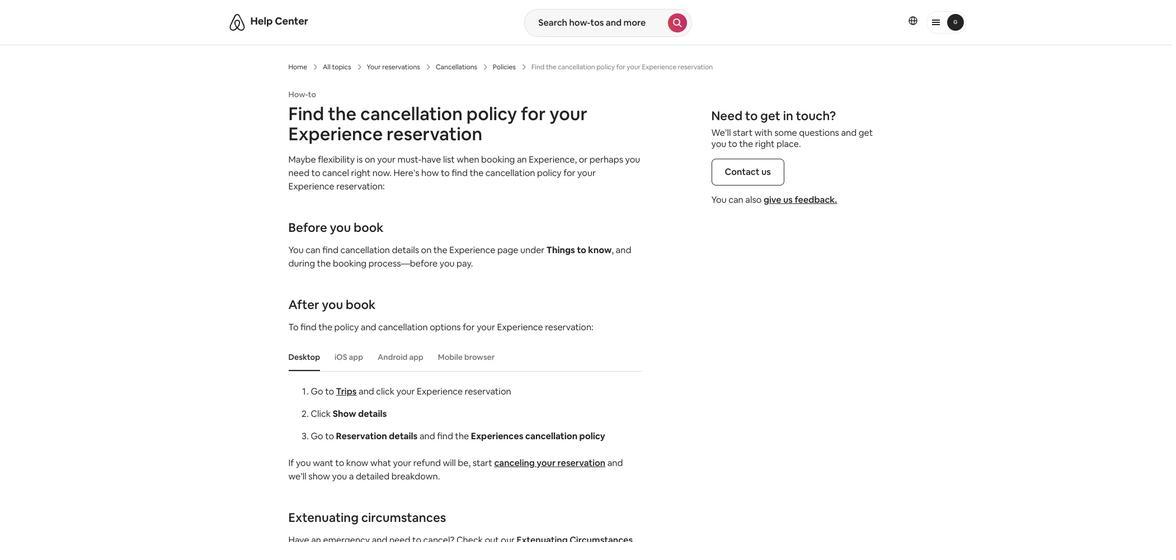 Task type: describe. For each thing, give the bounding box(es) containing it.
how-to
[[288, 90, 316, 100]]

you can also give us feedback.
[[712, 194, 837, 206]]

app for android app
[[409, 353, 424, 363]]

to right need
[[311, 167, 320, 179]]

mobile browser
[[438, 353, 495, 363]]

click show details
[[311, 409, 387, 420]]

maybe flexibility is on your must-have list when booking an experience, or perhaps you need to cancel right now. here's how to find the cancellation policy for your experience reservation:
[[288, 154, 640, 193]]

cancel
[[322, 167, 349, 179]]

with
[[755, 127, 773, 139]]

help center link
[[250, 15, 308, 27]]

if you want to know what your refund will be, start canceling your reservation
[[288, 458, 606, 470]]

options
[[430, 322, 461, 334]]

we'll
[[712, 127, 731, 139]]

and inside , and during the booking process—before you pay.
[[616, 245, 631, 256]]

give us feedback. link
[[764, 194, 837, 206]]

now.
[[373, 167, 392, 179]]

go to trips and click your experience reservation
[[311, 386, 511, 398]]

you right after
[[322, 297, 343, 313]]

trips
[[336, 386, 357, 398]]

start inside need to get in touch? we'll start with some questions and get you to the right place.
[[733, 127, 753, 139]]

before you book
[[288, 220, 384, 236]]

app for ios app
[[349, 353, 363, 363]]

android
[[378, 353, 408, 363]]

mobile browser button
[[432, 347, 500, 368]]

find
[[288, 102, 324, 125]]

detailed
[[356, 471, 390, 483]]

0 horizontal spatial know
[[346, 458, 369, 470]]

and we'll show you a detailed breakdown.
[[288, 458, 623, 483]]

things
[[547, 245, 575, 256]]

list
[[443, 154, 455, 166]]

place.
[[777, 138, 801, 150]]

your right click
[[397, 386, 415, 398]]

policies
[[493, 63, 516, 72]]

all
[[323, 63, 331, 72]]

a
[[349, 471, 354, 483]]

when
[[457, 154, 479, 166]]

0 vertical spatial know
[[588, 245, 612, 256]]

home link
[[288, 63, 307, 72]]

experiences
[[471, 431, 524, 443]]

click
[[376, 386, 395, 398]]

find down "before you book"
[[322, 245, 339, 256]]

your
[[367, 63, 381, 72]]

to up with
[[745, 108, 758, 124]]

you inside , and during the booking process—before you pay.
[[440, 258, 455, 270]]

browser
[[464, 353, 495, 363]]

contact us
[[725, 166, 771, 178]]

in
[[783, 108, 793, 124]]

also
[[746, 194, 762, 206]]

after
[[288, 297, 319, 313]]

find inside "maybe flexibility is on your must-have list when booking an experience, or perhaps you need to cancel right now. here's how to find the cancellation policy for your experience reservation:"
[[452, 167, 468, 179]]

extenuating
[[288, 510, 359, 526]]

ios
[[335, 353, 347, 363]]

ios app button
[[329, 347, 369, 368]]

trips link
[[336, 386, 357, 398]]

your inside find the cancellation policy for your experience reservation
[[550, 102, 588, 125]]

contact
[[725, 166, 760, 178]]

the inside "maybe flexibility is on your must-have list when booking an experience, or perhaps you need to cancel right now. here's how to find the cancellation policy for your experience reservation:"
[[470, 167, 484, 179]]

android app button
[[372, 347, 429, 368]]

have
[[422, 154, 441, 166]]

policy up the canceling your reservation link
[[579, 431, 605, 443]]

go for go to reservation details and find the experiences cancellation policy
[[311, 431, 323, 443]]

help
[[250, 15, 273, 27]]

canceling
[[494, 458, 535, 470]]

your down or
[[578, 167, 596, 179]]

1 vertical spatial reservation:
[[545, 322, 594, 334]]

, and during the booking process—before you pay.
[[288, 245, 631, 270]]

show
[[333, 409, 356, 420]]

reservation: inside "maybe flexibility is on your must-have list when booking an experience, or perhaps you need to cancel right now. here's how to find the cancellation policy for your experience reservation:"
[[336, 181, 385, 193]]

perhaps
[[590, 154, 623, 166]]

the inside need to get in touch? we'll start with some questions and get you to the right place.
[[739, 138, 753, 150]]

your up breakdown. at the bottom of the page
[[393, 458, 411, 470]]

touch?
[[796, 108, 836, 124]]

you inside need to get in touch? we'll start with some questions and get you to the right place.
[[712, 138, 727, 150]]

ios app
[[335, 353, 363, 363]]

experience,
[[529, 154, 577, 166]]

booking inside , and during the booking process—before you pay.
[[333, 258, 367, 270]]

cancellations link
[[436, 63, 477, 72]]

to up find
[[308, 90, 316, 100]]

flexibility
[[318, 154, 355, 166]]

questions
[[799, 127, 839, 139]]

cancellation inside find the cancellation policy for your experience reservation
[[360, 102, 463, 125]]

pay.
[[457, 258, 473, 270]]

must-
[[398, 154, 422, 166]]

find right to on the bottom left of page
[[301, 322, 317, 334]]

find up if you want to know what your refund will be, start canceling your reservation
[[437, 431, 453, 443]]

need to get in touch? we'll start with some questions and get you to the right place.
[[712, 108, 873, 150]]

the inside find the cancellation policy for your experience reservation
[[328, 102, 357, 125]]

desktop
[[288, 353, 320, 363]]

to right want
[[335, 458, 344, 470]]

all topics
[[323, 63, 351, 72]]

Search how-tos and more search field
[[525, 10, 668, 36]]

click
[[311, 409, 331, 420]]

experience inside "maybe flexibility is on your must-have list when booking an experience, or perhaps you need to cancel right now. here's how to find the cancellation policy for your experience reservation:"
[[288, 181, 334, 193]]

on inside "maybe flexibility is on your must-have list when booking an experience, or perhaps you need to cancel right now. here's how to find the cancellation policy for your experience reservation:"
[[365, 154, 375, 166]]

to down click
[[325, 431, 334, 443]]

show
[[308, 471, 330, 483]]

for inside "maybe flexibility is on your must-have list when booking an experience, or perhaps you need to cancel right now. here's how to find the cancellation policy for your experience reservation:"
[[564, 167, 576, 179]]

airbnb homepage image
[[228, 13, 246, 31]]

to right things
[[577, 245, 586, 256]]

cancellation up the canceling your reservation link
[[525, 431, 578, 443]]

1 vertical spatial start
[[473, 458, 492, 470]]



Task type: vqa. For each thing, say whether or not it's contained in the screenshot.
Google map
Showing 67 stays. region
no



Task type: locate. For each thing, give the bounding box(es) containing it.
get right questions
[[859, 127, 873, 139]]

an
[[517, 154, 527, 166]]

for right options
[[463, 322, 475, 334]]

start left with
[[733, 127, 753, 139]]

can left "also" on the right of page
[[729, 194, 744, 206]]

None search field
[[524, 9, 692, 37]]

you right before
[[330, 220, 351, 236]]

go down click
[[311, 431, 323, 443]]

be,
[[458, 458, 471, 470]]

right down is
[[351, 167, 371, 179]]

you for you can find cancellation details on the experience page under things to know
[[288, 245, 304, 256]]

process—before
[[369, 258, 438, 270]]

help center
[[250, 15, 308, 27]]

1 vertical spatial on
[[421, 245, 432, 256]]

2 app from the left
[[409, 353, 424, 363]]

us
[[762, 166, 771, 178], [783, 194, 793, 206]]

you inside "maybe flexibility is on your must-have list when booking an experience, or perhaps you need to cancel right now. here's how to find the cancellation policy for your experience reservation:"
[[625, 154, 640, 166]]

we'll
[[288, 471, 307, 483]]

you right perhaps
[[625, 154, 640, 166]]

1 horizontal spatial can
[[729, 194, 744, 206]]

1 horizontal spatial reservation:
[[545, 322, 594, 334]]

policy inside find the cancellation policy for your experience reservation
[[467, 102, 517, 125]]

mobile
[[438, 353, 463, 363]]

booking down "before you book"
[[333, 258, 367, 270]]

0 vertical spatial on
[[365, 154, 375, 166]]

on up process—before at left top
[[421, 245, 432, 256]]

0 horizontal spatial get
[[761, 108, 781, 124]]

will
[[443, 458, 456, 470]]

reservation
[[387, 123, 483, 145], [465, 386, 511, 398], [558, 458, 606, 470]]

1 horizontal spatial app
[[409, 353, 424, 363]]

1 horizontal spatial us
[[783, 194, 793, 206]]

here's
[[394, 167, 419, 179]]

1 vertical spatial get
[[859, 127, 873, 139]]

1 vertical spatial right
[[351, 167, 371, 179]]

find the cancellation policy for your experience reservation
[[288, 102, 588, 145]]

you can find cancellation details on the experience page under things to know
[[288, 245, 612, 256]]

booking inside "maybe flexibility is on your must-have list when booking an experience, or perhaps you need to cancel right now. here's how to find the cancellation policy for your experience reservation:"
[[481, 154, 515, 166]]

how
[[421, 167, 439, 179]]

maybe
[[288, 154, 316, 166]]

your up or
[[550, 102, 588, 125]]

cancellation down "before you book"
[[340, 245, 390, 256]]

right inside "maybe flexibility is on your must-have list when booking an experience, or perhaps you need to cancel right now. here's how to find the cancellation policy for your experience reservation:"
[[351, 167, 371, 179]]

book for before you book
[[354, 220, 384, 236]]

reservation for policy
[[387, 123, 483, 145]]

go
[[311, 386, 323, 398], [311, 431, 323, 443]]

experience inside find the cancellation policy for your experience reservation
[[288, 123, 383, 145]]

1 horizontal spatial booking
[[481, 154, 515, 166]]

need
[[288, 167, 310, 179]]

topics
[[332, 63, 351, 72]]

page
[[497, 245, 518, 256]]

0 vertical spatial reservation
[[387, 123, 483, 145]]

start
[[733, 127, 753, 139], [473, 458, 492, 470]]

go for go to trips and click your experience reservation
[[311, 386, 323, 398]]

your right the canceling
[[537, 458, 556, 470]]

after you book
[[288, 297, 376, 313]]

need
[[712, 108, 743, 124]]

0 horizontal spatial you
[[288, 245, 304, 256]]

2 horizontal spatial for
[[564, 167, 576, 179]]

cancellation up the must-
[[360, 102, 463, 125]]

cancellation inside "maybe flexibility is on your must-have list when booking an experience, or perhaps you need to cancel right now. here's how to find the cancellation policy for your experience reservation:"
[[486, 167, 535, 179]]

book for after you book
[[346, 297, 376, 313]]

policy down after you book
[[334, 322, 359, 334]]

book up process—before at left top
[[354, 220, 384, 236]]

reservations
[[382, 63, 420, 72]]

0 vertical spatial us
[[762, 166, 771, 178]]

start right be,
[[473, 458, 492, 470]]

policies link
[[493, 63, 516, 72]]

tab list containing desktop
[[283, 344, 642, 372]]

0 vertical spatial right
[[755, 138, 775, 150]]

app
[[349, 353, 363, 363], [409, 353, 424, 363]]

know
[[588, 245, 612, 256], [346, 458, 369, 470]]

reservation for and
[[465, 386, 511, 398]]

0 horizontal spatial right
[[351, 167, 371, 179]]

1 horizontal spatial on
[[421, 245, 432, 256]]

0 horizontal spatial reservation:
[[336, 181, 385, 193]]

the left with
[[739, 138, 753, 150]]

your reservations link
[[367, 63, 420, 72]]

know right things
[[588, 245, 612, 256]]

main navigation menu image
[[947, 14, 964, 31]]

give
[[764, 194, 782, 206]]

to down need
[[728, 138, 737, 150]]

for down experience,
[[564, 167, 576, 179]]

1 horizontal spatial get
[[859, 127, 873, 139]]

can for also
[[729, 194, 744, 206]]

want
[[313, 458, 333, 470]]

before
[[288, 220, 327, 236]]

your up now.
[[377, 154, 396, 166]]

if
[[288, 458, 294, 470]]

is
[[357, 154, 363, 166]]

the inside , and during the booking process—before you pay.
[[317, 258, 331, 270]]

or
[[579, 154, 588, 166]]

0 vertical spatial reservation:
[[336, 181, 385, 193]]

under
[[520, 245, 545, 256]]

during
[[288, 258, 315, 270]]

your
[[550, 102, 588, 125], [377, 154, 396, 166], [578, 167, 596, 179], [477, 322, 495, 334], [397, 386, 415, 398], [393, 458, 411, 470], [537, 458, 556, 470]]

details up process—before at left top
[[392, 245, 419, 256]]

0 vertical spatial can
[[729, 194, 744, 206]]

details
[[392, 245, 419, 256], [358, 409, 387, 420], [389, 431, 418, 443]]

1 vertical spatial reservation
[[465, 386, 511, 398]]

right inside need to get in touch? we'll start with some questions and get you to the right place.
[[755, 138, 775, 150]]

0 horizontal spatial app
[[349, 353, 363, 363]]

1 vertical spatial book
[[346, 297, 376, 313]]

0 horizontal spatial start
[[473, 458, 492, 470]]

1 go from the top
[[311, 386, 323, 398]]

on right is
[[365, 154, 375, 166]]

what
[[371, 458, 391, 470]]

1 horizontal spatial right
[[755, 138, 775, 150]]

for inside find the cancellation policy for your experience reservation
[[521, 102, 546, 125]]

you inside and we'll show you a detailed breakdown.
[[332, 471, 347, 483]]

reservation
[[336, 431, 387, 443]]

refund
[[413, 458, 441, 470]]

find down when
[[452, 167, 468, 179]]

cancellation down an
[[486, 167, 535, 179]]

policy down policies on the top of the page
[[467, 102, 517, 125]]

2 go from the top
[[311, 431, 323, 443]]

find
[[452, 167, 468, 179], [322, 245, 339, 256], [301, 322, 317, 334], [437, 431, 453, 443]]

1 horizontal spatial for
[[521, 102, 546, 125]]

to
[[308, 90, 316, 100], [745, 108, 758, 124], [728, 138, 737, 150], [311, 167, 320, 179], [441, 167, 450, 179], [577, 245, 586, 256], [325, 386, 334, 398], [325, 431, 334, 443], [335, 458, 344, 470]]

you down you can find cancellation details on the experience page under things to know
[[440, 258, 455, 270]]

details up what
[[389, 431, 418, 443]]

booking left an
[[481, 154, 515, 166]]

the up process—before at left top
[[434, 245, 448, 256]]

you left a
[[332, 471, 347, 483]]

center
[[275, 15, 308, 27]]

2 vertical spatial reservation
[[558, 458, 606, 470]]

you down need
[[712, 138, 727, 150]]

1 vertical spatial for
[[564, 167, 576, 179]]

breakdown.
[[392, 471, 440, 483]]

us right contact on the right
[[762, 166, 771, 178]]

policy inside "maybe flexibility is on your must-have list when booking an experience, or perhaps you need to cancel right now. here's how to find the cancellation policy for your experience reservation:"
[[537, 167, 562, 179]]

0 vertical spatial start
[[733, 127, 753, 139]]

get
[[761, 108, 781, 124], [859, 127, 873, 139]]

2 vertical spatial details
[[389, 431, 418, 443]]

policy down experience,
[[537, 167, 562, 179]]

1 horizontal spatial start
[[733, 127, 753, 139]]

the up be,
[[455, 431, 469, 443]]

0 vertical spatial book
[[354, 220, 384, 236]]

the down after you book
[[319, 322, 332, 334]]

0 vertical spatial details
[[392, 245, 419, 256]]

you left "also" on the right of page
[[712, 194, 727, 206]]

us right the give
[[783, 194, 793, 206]]

desktop button
[[283, 347, 326, 368]]

0 horizontal spatial booking
[[333, 258, 367, 270]]

the right find
[[328, 102, 357, 125]]

0 vertical spatial you
[[712, 194, 727, 206]]

and inside and we'll show you a detailed breakdown.
[[608, 458, 623, 470]]

tab list
[[283, 344, 642, 372]]

1 vertical spatial booking
[[333, 258, 367, 270]]

android app
[[378, 353, 424, 363]]

and inside need to get in touch? we'll start with some questions and get you to the right place.
[[841, 127, 857, 139]]

1 vertical spatial you
[[288, 245, 304, 256]]

cancellation up "android app"
[[378, 322, 428, 334]]

can for find
[[306, 245, 321, 256]]

0 horizontal spatial us
[[762, 166, 771, 178]]

circumstances
[[361, 510, 446, 526]]

your up browser
[[477, 322, 495, 334]]

book
[[354, 220, 384, 236], [346, 297, 376, 313]]

and
[[841, 127, 857, 139], [616, 245, 631, 256], [361, 322, 376, 334], [359, 386, 374, 398], [420, 431, 435, 443], [608, 458, 623, 470]]

the down when
[[470, 167, 484, 179]]

contact us link
[[712, 159, 785, 186]]

you
[[712, 194, 727, 206], [288, 245, 304, 256]]

reservation:
[[336, 181, 385, 193], [545, 322, 594, 334]]

extenuating circumstances
[[288, 510, 446, 526]]

0 vertical spatial get
[[761, 108, 781, 124]]

on
[[365, 154, 375, 166], [421, 245, 432, 256]]

1 vertical spatial go
[[311, 431, 323, 443]]

1 horizontal spatial you
[[712, 194, 727, 206]]

0 vertical spatial for
[[521, 102, 546, 125]]

you right the if
[[296, 458, 311, 470]]

can up the during
[[306, 245, 321, 256]]

you up the during
[[288, 245, 304, 256]]

some
[[775, 127, 797, 139]]

to find the policy and cancellation options for your experience reservation:
[[288, 322, 594, 334]]

app inside android app button
[[409, 353, 424, 363]]

policy
[[467, 102, 517, 125], [537, 167, 562, 179], [334, 322, 359, 334], [579, 431, 605, 443]]

know up a
[[346, 458, 369, 470]]

the right the during
[[317, 258, 331, 270]]

canceling your reservation link
[[494, 458, 606, 470]]

cancellations
[[436, 63, 477, 72]]

1 vertical spatial us
[[783, 194, 793, 206]]

you for you can also give us feedback.
[[712, 194, 727, 206]]

app inside "ios app" button
[[349, 353, 363, 363]]

0 vertical spatial go
[[311, 386, 323, 398]]

2 vertical spatial for
[[463, 322, 475, 334]]

experience
[[288, 123, 383, 145], [288, 181, 334, 193], [449, 245, 495, 256], [497, 322, 543, 334], [417, 386, 463, 398]]

get left in
[[761, 108, 781, 124]]

to left trips
[[325, 386, 334, 398]]

0 vertical spatial booking
[[481, 154, 515, 166]]

home
[[288, 63, 307, 72]]

app right ios
[[349, 353, 363, 363]]

1 vertical spatial details
[[358, 409, 387, 420]]

details up reservation
[[358, 409, 387, 420]]

,
[[612, 245, 614, 256]]

to down list
[[441, 167, 450, 179]]

1 horizontal spatial know
[[588, 245, 612, 256]]

go up click
[[311, 386, 323, 398]]

book up "ios app" button
[[346, 297, 376, 313]]

all topics link
[[323, 63, 351, 72]]

0 horizontal spatial on
[[365, 154, 375, 166]]

for up an
[[521, 102, 546, 125]]

0 horizontal spatial for
[[463, 322, 475, 334]]

the
[[328, 102, 357, 125], [739, 138, 753, 150], [470, 167, 484, 179], [434, 245, 448, 256], [317, 258, 331, 270], [319, 322, 332, 334], [455, 431, 469, 443]]

1 app from the left
[[349, 353, 363, 363]]

feedback.
[[795, 194, 837, 206]]

app right android at left
[[409, 353, 424, 363]]

0 horizontal spatial can
[[306, 245, 321, 256]]

1 vertical spatial know
[[346, 458, 369, 470]]

how-
[[288, 90, 308, 100]]

1 vertical spatial can
[[306, 245, 321, 256]]

reservation inside find the cancellation policy for your experience reservation
[[387, 123, 483, 145]]

right left place.
[[755, 138, 775, 150]]



